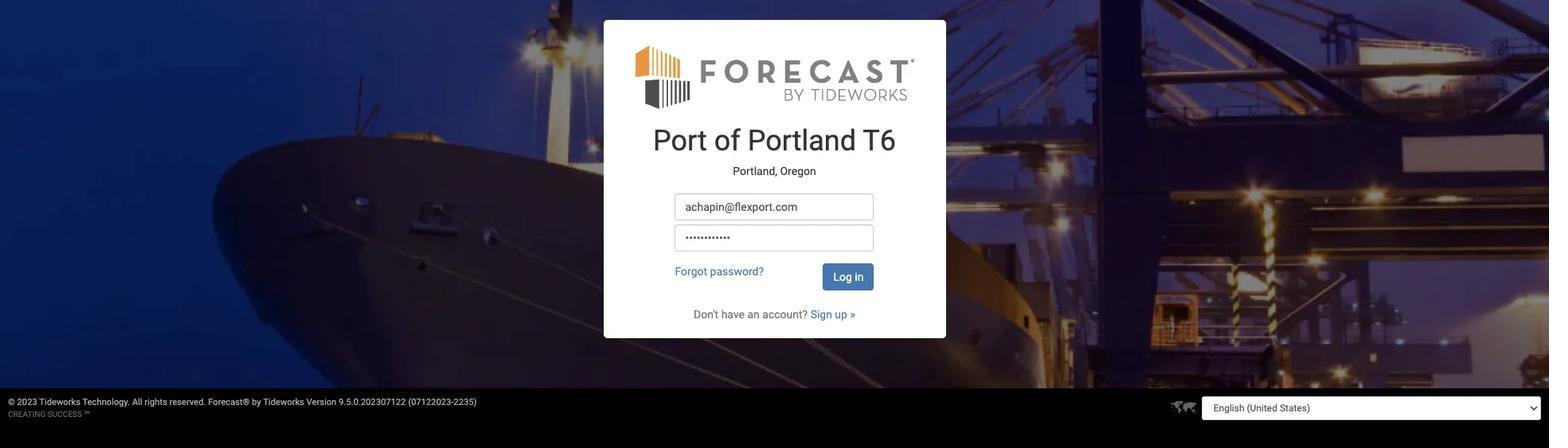 Task type: vqa. For each thing, say whether or not it's contained in the screenshot.
import popup button
no



Task type: describe. For each thing, give the bounding box(es) containing it.
2235)
[[454, 398, 477, 408]]

℠
[[84, 410, 90, 419]]

technology.
[[82, 398, 130, 408]]

forgot password? link
[[675, 265, 764, 278]]

all
[[132, 398, 142, 408]]

forecast® by tideworks image
[[635, 44, 914, 110]]

by
[[252, 398, 261, 408]]

©
[[8, 398, 15, 408]]

© 2023 tideworks technology. all rights reserved. forecast® by tideworks version 9.5.0.202307122 (07122023-2235) creating success ℠
[[8, 398, 477, 419]]

»
[[850, 308, 856, 321]]

1 tideworks from the left
[[39, 398, 80, 408]]

forgot password? log in
[[675, 265, 864, 284]]

Password password field
[[675, 225, 874, 252]]

up
[[835, 308, 848, 321]]

account?
[[763, 308, 808, 321]]

portland
[[748, 124, 856, 158]]

version
[[307, 398, 337, 408]]

sign
[[811, 308, 832, 321]]

port
[[653, 124, 707, 158]]



Task type: locate. For each thing, give the bounding box(es) containing it.
9.5.0.202307122
[[339, 398, 406, 408]]

forgot
[[675, 265, 707, 278]]

Email or username text field
[[675, 194, 874, 221]]

success
[[48, 410, 82, 419]]

tideworks right by on the bottom left
[[263, 398, 304, 408]]

password?
[[710, 265, 764, 278]]

creating
[[8, 410, 46, 419]]

an
[[748, 308, 760, 321]]

log in button
[[823, 264, 874, 291]]

oregon
[[780, 165, 816, 177]]

2023
[[17, 398, 37, 408]]

log
[[834, 271, 852, 284]]

don't have an account? sign up »
[[694, 308, 856, 321]]

2 tideworks from the left
[[263, 398, 304, 408]]

of
[[714, 124, 741, 158]]

reserved.
[[169, 398, 206, 408]]

t6
[[863, 124, 896, 158]]

portland,
[[733, 165, 778, 177]]

1 horizontal spatial tideworks
[[263, 398, 304, 408]]

port of portland t6 portland, oregon
[[653, 124, 896, 177]]

0 horizontal spatial tideworks
[[39, 398, 80, 408]]

sign up » link
[[811, 308, 856, 321]]

have
[[721, 308, 745, 321]]

forecast®
[[208, 398, 250, 408]]

(07122023-
[[408, 398, 454, 408]]

tideworks
[[39, 398, 80, 408], [263, 398, 304, 408]]

in
[[855, 271, 864, 284]]

don't
[[694, 308, 719, 321]]

tideworks up success
[[39, 398, 80, 408]]

rights
[[145, 398, 167, 408]]



